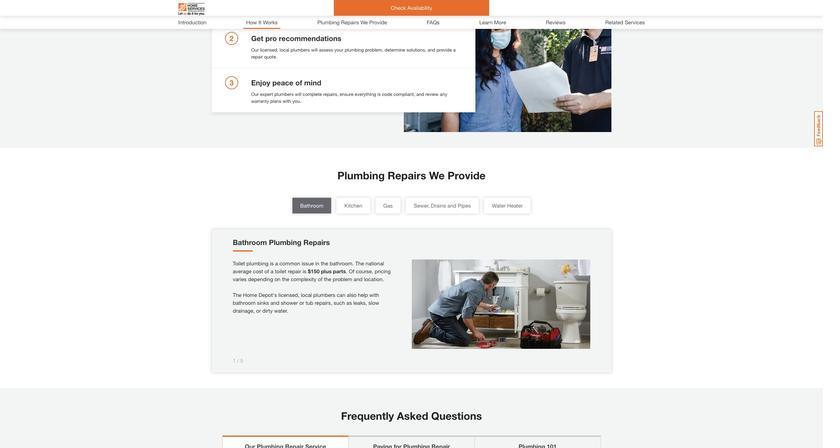 Task type: locate. For each thing, give the bounding box(es) containing it.
or for filling
[[405, 2, 409, 8]]

0 vertical spatial licensed,
[[260, 47, 279, 52]]

1 horizontal spatial plumbing
[[298, 2, 317, 8]]

bathroom inside button
[[301, 203, 324, 209]]

licensed, up shower
[[279, 292, 300, 298]]

0 horizontal spatial we
[[361, 19, 368, 25]]

of right cost
[[265, 268, 269, 275]]

water.
[[274, 308, 288, 314]]

0 horizontal spatial with
[[283, 98, 291, 104]]

of down plus
[[318, 276, 323, 283]]

expert
[[260, 91, 273, 97]]

mind
[[304, 78, 322, 87]]

bathroom for bathroom plumbing repairs
[[233, 238, 267, 247]]

0 horizontal spatial or
[[256, 308, 261, 314]]

introduction
[[178, 19, 207, 25]]

recommendations
[[279, 34, 342, 43]]

2 vertical spatial plumbing
[[247, 260, 269, 267]]

repairs
[[341, 19, 359, 25], [388, 169, 427, 182], [304, 238, 330, 247]]

know
[[265, 2, 276, 8]]

1 horizontal spatial or
[[300, 300, 304, 306]]

toilet plumbing is a common issue in the bathroom. the national average cost of a toilet repair is
[[233, 260, 384, 275]]

us
[[259, 2, 264, 8]]

0 horizontal spatial plumbing
[[247, 260, 269, 267]]

a right provide
[[454, 47, 456, 52]]

the right out
[[431, 2, 437, 8]]

plumbing repairs we provide
[[318, 19, 387, 25], [338, 169, 486, 182]]

pricing
[[375, 268, 391, 275]]

1 vertical spatial will
[[295, 91, 302, 97]]

0 vertical spatial of
[[296, 78, 302, 87]]

1 vertical spatial provide
[[448, 169, 486, 182]]

1 vertical spatial repairs,
[[315, 300, 333, 306]]

licensed, up the quote.
[[260, 47, 279, 52]]

2 horizontal spatial a
[[454, 47, 456, 52]]

bathroom button
[[293, 198, 332, 214]]

plumbers down the get pro recommendations
[[291, 47, 310, 52]]

the form link
[[431, 2, 448, 8]]

our inside our licensed, local plumbers will assess your plumbing problem, determine solutions, and provide a repair quote.
[[251, 47, 259, 52]]

1 horizontal spatial the
[[356, 260, 364, 267]]

repair left "services"
[[318, 2, 330, 8]]

a left toilet
[[271, 268, 274, 275]]

a
[[454, 47, 456, 52], [275, 260, 278, 267], [271, 268, 274, 275]]

the right the "in"
[[321, 260, 329, 267]]

0 vertical spatial local
[[280, 47, 290, 52]]

and
[[428, 47, 436, 52], [417, 91, 425, 97], [448, 203, 457, 209], [354, 276, 363, 283], [271, 300, 280, 306]]

0 vertical spatial plumbers
[[291, 47, 310, 52]]

of left mind
[[296, 78, 302, 87]]

and up water.
[[271, 300, 280, 306]]

sewer,
[[414, 203, 430, 209]]

plumbers left can
[[314, 292, 336, 298]]

1 vertical spatial repairs
[[388, 169, 427, 182]]

the inside the home depot's licensed, local plumbers can also help with bathroom sinks and shower or tub repairs, such as leaks, slow drainage, or dirty water.
[[233, 292, 242, 298]]

plumbing up common
[[269, 238, 302, 247]]

plumbers inside our licensed, local plumbers will assess your plumbing problem, determine solutions, and provide a repair quote.
[[291, 47, 310, 52]]

and left pipes
[[448, 203, 457, 209]]

the
[[431, 2, 437, 8], [321, 260, 329, 267], [282, 276, 290, 283], [324, 276, 332, 283]]

is left common
[[270, 260, 274, 267]]

bathroom.
[[330, 260, 354, 267]]

how
[[246, 19, 257, 25]]

0 vertical spatial the
[[356, 260, 364, 267]]

your
[[335, 47, 344, 52]]

toilet
[[275, 268, 287, 275]]

our up warranty
[[251, 91, 259, 97]]

0 vertical spatial repair
[[318, 2, 330, 8]]

filling
[[411, 2, 421, 8]]

or left tub
[[300, 300, 304, 306]]

2
[[230, 34, 234, 43]]

local inside the home depot's licensed, local plumbers can also help with bathroom sinks and shower or tub repairs, such as leaks, slow drainage, or dirty water.
[[301, 292, 312, 298]]

or right '3337'
[[405, 2, 409, 8]]

check availability
[[391, 5, 433, 11]]

.
[[346, 268, 348, 275]]

repair inside our licensed, local plumbers will assess your plumbing problem, determine solutions, and provide a repair quote.
[[251, 54, 263, 59]]

0 vertical spatial repairs
[[341, 19, 359, 25]]

1 vertical spatial a
[[275, 260, 278, 267]]

is inside the our expert plumbers will complete repairs, ensure everything is code compliant, and review any warranty plans with you.
[[378, 91, 381, 97]]

1 horizontal spatial local
[[301, 292, 312, 298]]

1 vertical spatial bathroom
[[233, 238, 267, 247]]

0 vertical spatial with
[[283, 98, 291, 104]]

code
[[382, 91, 393, 97]]

2 horizontal spatial or
[[405, 2, 409, 8]]

everything
[[355, 91, 376, 97]]

1 horizontal spatial with
[[370, 292, 379, 298]]

we
[[361, 19, 368, 25], [430, 169, 445, 182]]

the up bathroom
[[233, 292, 242, 298]]

with inside the home depot's licensed, local plumbers can also help with bathroom sinks and shower or tub repairs, such as leaks, slow drainage, or dirty water.
[[370, 292, 379, 298]]

0 horizontal spatial will
[[295, 91, 302, 97]]

we up the 'drains'
[[430, 169, 445, 182]]

1 vertical spatial local
[[301, 292, 312, 298]]

1 vertical spatial plumbing
[[338, 169, 385, 182]]

and left provide
[[428, 47, 436, 52]]

local down the get pro recommendations
[[280, 47, 290, 52]]

and inside the home depot's licensed, local plumbers can also help with bathroom sinks and shower or tub repairs, such as leaks, slow drainage, or dirty water.
[[271, 300, 280, 306]]

plumbing
[[298, 2, 317, 8], [345, 47, 364, 52], [247, 260, 269, 267]]

local up tub
[[301, 292, 312, 298]]

bathroom for bathroom
[[301, 203, 324, 209]]

issue
[[302, 260, 314, 267]]

plumbing repairs we provide down by
[[318, 19, 387, 25]]

our for get pro recommendations
[[251, 47, 259, 52]]

1 our from the top
[[251, 47, 259, 52]]

0 vertical spatial our
[[251, 47, 259, 52]]

our for enjoy peace of mind
[[251, 91, 259, 97]]

get
[[251, 34, 264, 43]]

repair left the quote.
[[251, 54, 263, 59]]

in
[[316, 260, 320, 267]]

plumbers
[[291, 47, 310, 52], [275, 91, 294, 97], [314, 292, 336, 298]]

of inside . of course, pricing varies depending on the complexity of the problem and location.
[[318, 276, 323, 283]]

0 vertical spatial repairs,
[[323, 91, 339, 97]]

or left dirty at the bottom of the page
[[256, 308, 261, 314]]

repairs, left ensure
[[323, 91, 339, 97]]

1 vertical spatial repair
[[251, 54, 263, 59]]

with left you.
[[283, 98, 291, 104]]

is up complexity
[[303, 268, 307, 275]]

1 vertical spatial we
[[430, 169, 445, 182]]

1 horizontal spatial will
[[311, 47, 318, 52]]

1 vertical spatial plumbers
[[275, 91, 294, 97]]

the up course,
[[356, 260, 364, 267]]

gas
[[384, 203, 393, 209]]

the right on on the left of page
[[282, 276, 290, 283]]

sewer, drains and pipes
[[414, 203, 471, 209]]

plumbers inside the our expert plumbers will complete repairs, ensure everything is code compliant, and review any warranty plans with you.
[[275, 91, 294, 97]]

quote.
[[264, 54, 278, 59]]

0 vertical spatial or
[[405, 2, 409, 8]]

local inside our licensed, local plumbers will assess your plumbing problem, determine solutions, and provide a repair quote.
[[280, 47, 290, 52]]

will left assess
[[311, 47, 318, 52]]

complete
[[303, 91, 322, 97]]

faqs
[[427, 19, 440, 25]]

2 our from the top
[[251, 91, 259, 97]]

or for tub
[[300, 300, 304, 306]]

related services
[[606, 19, 645, 25]]

0 vertical spatial plumbing
[[298, 2, 317, 8]]

kitchen button
[[337, 198, 371, 214]]

repairs,
[[323, 91, 339, 97], [315, 300, 333, 306]]

1 vertical spatial licensed,
[[279, 292, 300, 298]]

our down the get
[[251, 47, 259, 52]]

a plumber repairing a bathroom sink pipe. image
[[412, 260, 591, 349]]

0 horizontal spatial repair
[[251, 54, 263, 59]]

0 vertical spatial we
[[361, 19, 368, 25]]

1 vertical spatial of
[[265, 268, 269, 275]]

location.
[[364, 276, 384, 283]]

1 vertical spatial is
[[270, 260, 274, 267]]

repair down common
[[288, 268, 301, 275]]

repairs, inside the home depot's licensed, local plumbers can also help with bathroom sinks and shower or tub repairs, such as leaks, slow drainage, or dirty water.
[[315, 300, 333, 306]]

0 horizontal spatial is
[[270, 260, 274, 267]]

2 vertical spatial or
[[256, 308, 261, 314]]

1 horizontal spatial is
[[303, 268, 307, 275]]

1 horizontal spatial repairs
[[341, 19, 359, 25]]

or
[[405, 2, 409, 8], [300, 300, 304, 306], [256, 308, 261, 314]]

1 vertical spatial the
[[233, 292, 242, 298]]

1 vertical spatial plumbing repairs we provide
[[338, 169, 486, 182]]

need
[[286, 2, 297, 8]]

0 horizontal spatial local
[[280, 47, 290, 52]]

of
[[296, 78, 302, 87], [265, 268, 269, 275], [318, 276, 323, 283]]

help
[[358, 292, 368, 298]]

out
[[423, 2, 429, 8]]

. of course, pricing varies depending on the complexity of the problem and location.
[[233, 268, 391, 283]]

repair inside toilet plumbing is a common issue in the bathroom. the national average cost of a toilet repair is
[[288, 268, 301, 275]]

0 vertical spatial bathroom
[[301, 203, 324, 209]]

and left the review
[[417, 91, 425, 97]]

we down calling
[[361, 19, 368, 25]]

0 horizontal spatial provide
[[370, 19, 387, 25]]

services
[[625, 19, 645, 25]]

the inside toilet plumbing is a common issue in the bathroom. the national average cost of a toilet repair is
[[356, 260, 364, 267]]

1 vertical spatial or
[[300, 300, 304, 306]]

plumbing right need
[[298, 2, 317, 8]]

toilet
[[233, 260, 245, 267]]

0 horizontal spatial bathroom
[[233, 238, 267, 247]]

0 vertical spatial plumbing repairs we provide
[[318, 19, 387, 25]]

how it works
[[246, 19, 278, 25]]

warranty
[[251, 98, 269, 104]]

plumbing up kitchen on the left of the page
[[338, 169, 385, 182]]

a inside our licensed, local plumbers will assess your plumbing problem, determine solutions, and provide a repair quote.
[[454, 47, 456, 52]]

plumbing
[[318, 19, 340, 25], [338, 169, 385, 182], [269, 238, 302, 247]]

1 vertical spatial plumbing
[[345, 47, 364, 52]]

2 vertical spatial a
[[271, 268, 274, 275]]

1 vertical spatial with
[[370, 292, 379, 298]]

repair
[[318, 2, 330, 8], [251, 54, 263, 59], [288, 268, 301, 275]]

course,
[[356, 268, 374, 275]]

plumbing right the your
[[345, 47, 364, 52]]

provide down 800-
[[370, 19, 387, 25]]

and inside the our expert plumbers will complete repairs, ensure everything is code compliant, and review any warranty plans with you.
[[417, 91, 425, 97]]

with up slow
[[370, 292, 379, 298]]

plumbing down "services"
[[318, 19, 340, 25]]

2 vertical spatial plumbing
[[269, 238, 302, 247]]

2 vertical spatial repairs
[[304, 238, 330, 247]]

2 vertical spatial repair
[[288, 268, 301, 275]]

plumbing repairs we provide up sewer,
[[338, 169, 486, 182]]

plumbing up cost
[[247, 260, 269, 267]]

solutions,
[[407, 47, 427, 52]]

2 vertical spatial of
[[318, 276, 323, 283]]

$150
[[308, 268, 320, 275]]

can
[[337, 292, 346, 298]]

provide up pipes
[[448, 169, 486, 182]]

common
[[280, 260, 300, 267]]

a up toilet
[[275, 260, 278, 267]]

of
[[349, 268, 355, 275]]

2 horizontal spatial of
[[318, 276, 323, 283]]

will up you.
[[295, 91, 302, 97]]

0 horizontal spatial of
[[265, 268, 269, 275]]

will
[[311, 47, 318, 52], [295, 91, 302, 97]]

repairs, right tub
[[315, 300, 333, 306]]

0 horizontal spatial the
[[233, 292, 242, 298]]

learn
[[480, 19, 493, 25]]

2 horizontal spatial is
[[378, 91, 381, 97]]

1 horizontal spatial bathroom
[[301, 203, 324, 209]]

compliant,
[[394, 91, 416, 97]]

and down of at the left of page
[[354, 276, 363, 283]]

our
[[251, 47, 259, 52], [251, 91, 259, 97]]

0 vertical spatial a
[[454, 47, 456, 52]]

1 horizontal spatial repair
[[288, 268, 301, 275]]

2 horizontal spatial plumbing
[[345, 47, 364, 52]]

1 vertical spatial our
[[251, 91, 259, 97]]

provide
[[370, 19, 387, 25], [448, 169, 486, 182]]

0 vertical spatial will
[[311, 47, 318, 52]]

check availability button
[[334, 0, 490, 16]]

800-
[[375, 2, 384, 8]]

is left code at the left top
[[378, 91, 381, 97]]

0 vertical spatial is
[[378, 91, 381, 97]]

our inside the our expert plumbers will complete repairs, ensure everything is code compliant, and review any warranty plans with you.
[[251, 91, 259, 97]]

with inside the our expert plumbers will complete repairs, ensure everything is code compliant, and review any warranty plans with you.
[[283, 98, 291, 104]]

2 vertical spatial plumbers
[[314, 292, 336, 298]]

plumbers up plans
[[275, 91, 294, 97]]



Task type: describe. For each thing, give the bounding box(es) containing it.
provide
[[437, 47, 452, 52]]

national
[[366, 260, 384, 267]]

average
[[233, 268, 252, 275]]

shower
[[281, 300, 298, 306]]

let us know you need plumbing repair services by calling 1-800-466-3337 or filling out the form
[[251, 2, 448, 8]]

2 vertical spatial is
[[303, 268, 307, 275]]

questions
[[432, 410, 482, 423]]

plumbing inside toilet plumbing is a common issue in the bathroom. the national average cost of a toilet repair is
[[247, 260, 269, 267]]

more
[[495, 19, 507, 25]]

determine
[[385, 47, 406, 52]]

reviews
[[546, 19, 566, 25]]

cost
[[253, 268, 263, 275]]

do it for you logo image
[[178, 0, 205, 18]]

complexity
[[291, 276, 317, 283]]

1 horizontal spatial provide
[[448, 169, 486, 182]]

/
[[237, 358, 239, 364]]

plus
[[321, 268, 332, 275]]

as
[[347, 300, 352, 306]]

parts
[[333, 268, 346, 275]]

varies
[[233, 276, 247, 283]]

heater
[[508, 203, 523, 209]]

licensed, inside our licensed, local plumbers will assess your plumbing problem, determine solutions, and provide a repair quote.
[[260, 47, 279, 52]]

3
[[230, 78, 234, 87]]

will inside the our expert plumbers will complete repairs, ensure everything is code compliant, and review any warranty plans with you.
[[295, 91, 302, 97]]

water
[[492, 203, 506, 209]]

the down $150 plus parts
[[324, 276, 332, 283]]

peace
[[273, 78, 294, 87]]

enjoy peace of mind
[[251, 78, 322, 87]]

home
[[243, 292, 257, 298]]

depending
[[248, 276, 273, 283]]

water heater button
[[485, 198, 531, 214]]

0 horizontal spatial repairs
[[304, 238, 330, 247]]

related
[[606, 19, 624, 25]]

get pro recommendations
[[251, 34, 342, 43]]

our expert plumbers will complete repairs, ensure everything is code compliant, and review any warranty plans with you.
[[251, 91, 448, 104]]

plumbers inside the home depot's licensed, local plumbers can also help with bathroom sinks and shower or tub repairs, such as leaks, slow drainage, or dirty water.
[[314, 292, 336, 298]]

of inside toilet plumbing is a common issue in the bathroom. the national average cost of a toilet repair is
[[265, 268, 269, 275]]

asked
[[397, 410, 429, 423]]

problem,
[[365, 47, 384, 52]]

licensed, inside the home depot's licensed, local plumbers can also help with bathroom sinks and shower or tub repairs, such as leaks, slow drainage, or dirty water.
[[279, 292, 300, 298]]

1 horizontal spatial we
[[430, 169, 445, 182]]

our licensed, local plumbers will assess your plumbing problem, determine solutions, and provide a repair quote.
[[251, 47, 456, 59]]

1-
[[370, 2, 375, 8]]

form
[[438, 2, 448, 8]]

and inside our licensed, local plumbers will assess your plumbing problem, determine solutions, and provide a repair quote.
[[428, 47, 436, 52]]

drains
[[431, 203, 446, 209]]

depot's
[[259, 292, 277, 298]]

will inside our licensed, local plumbers will assess your plumbing problem, determine solutions, and provide a repair quote.
[[311, 47, 318, 52]]

on
[[275, 276, 281, 283]]

also
[[347, 292, 357, 298]]

0 horizontal spatial a
[[271, 268, 274, 275]]

it
[[259, 19, 262, 25]]

services
[[331, 2, 348, 8]]

1 horizontal spatial a
[[275, 260, 278, 267]]

kitchen
[[345, 203, 363, 209]]

by
[[350, 2, 355, 8]]

slow
[[369, 300, 380, 306]]

1 horizontal spatial of
[[296, 78, 302, 87]]

such
[[334, 300, 345, 306]]

frequently
[[341, 410, 394, 423]]

drainage,
[[233, 308, 255, 314]]

water heater
[[492, 203, 523, 209]]

1 / 5
[[233, 358, 244, 364]]

problem
[[333, 276, 353, 283]]

and inside sewer, drains and pipes button
[[448, 203, 457, 209]]

2 horizontal spatial repairs
[[388, 169, 427, 182]]

let
[[251, 2, 258, 8]]

you
[[278, 2, 285, 8]]

2 horizontal spatial repair
[[318, 2, 330, 8]]

sewer, drains and pipes button
[[406, 198, 479, 214]]

plumbing inside our licensed, local plumbers will assess your plumbing problem, determine solutions, and provide a repair quote.
[[345, 47, 364, 52]]

pro
[[266, 34, 277, 43]]

gas button
[[376, 198, 401, 214]]

check
[[391, 5, 406, 11]]

the home depot's licensed, local plumbers can also help with bathroom sinks and shower or tub repairs, such as leaks, slow drainage, or dirty water.
[[233, 292, 380, 314]]

sinks
[[257, 300, 269, 306]]

1
[[233, 358, 236, 364]]

bathroom plumbing repairs
[[233, 238, 330, 247]]

any
[[440, 91, 448, 97]]

frequently asked questions
[[341, 410, 482, 423]]

bathroom
[[233, 300, 256, 306]]

0 vertical spatial plumbing
[[318, 19, 340, 25]]

works
[[263, 19, 278, 25]]

tub
[[306, 300, 314, 306]]

leaks,
[[354, 300, 367, 306]]

repairs, inside the our expert plumbers will complete repairs, ensure everything is code compliant, and review any warranty plans with you.
[[323, 91, 339, 97]]

calling
[[356, 2, 369, 8]]

and inside . of course, pricing varies depending on the complexity of the problem and location.
[[354, 276, 363, 283]]

pipes
[[458, 203, 471, 209]]

the inside toilet plumbing is a common issue in the bathroom. the national average cost of a toilet repair is
[[321, 260, 329, 267]]

0 vertical spatial provide
[[370, 19, 387, 25]]

dirty
[[263, 308, 273, 314]]

you.
[[293, 98, 301, 104]]

feedback link image
[[815, 111, 824, 147]]

assess
[[319, 47, 333, 52]]

learn more
[[480, 19, 507, 25]]

466-
[[384, 2, 394, 8]]



Task type: vqa. For each thing, say whether or not it's contained in the screenshot.
COMMON
yes



